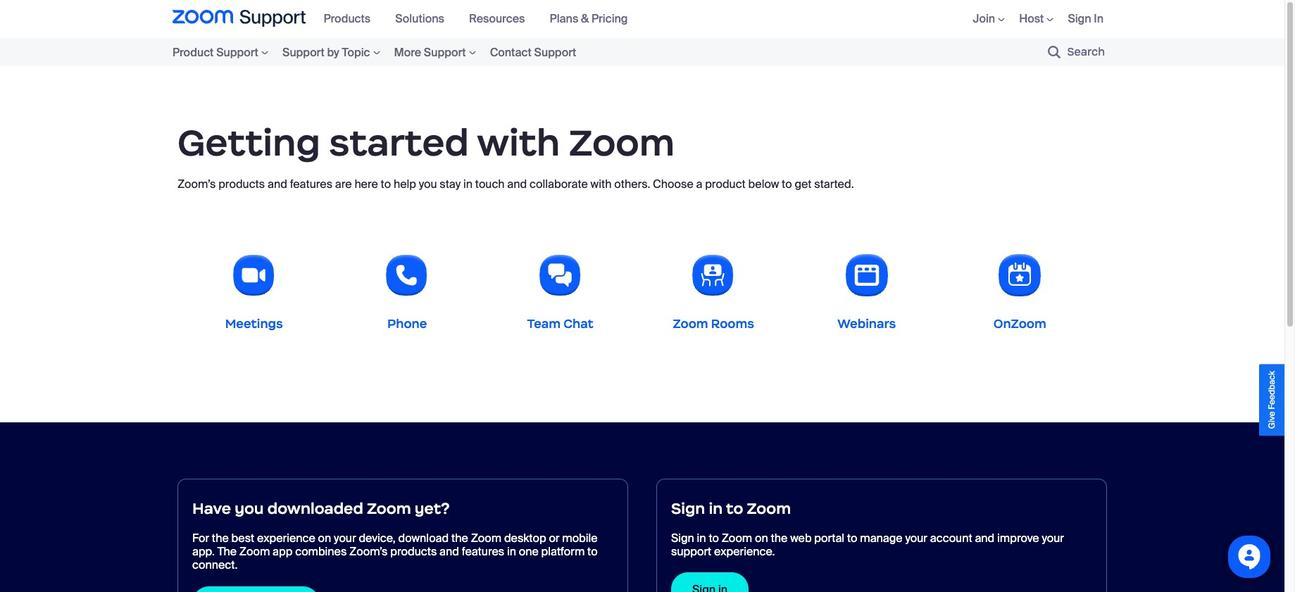 Task type: describe. For each thing, give the bounding box(es) containing it.
support for contact support
[[534, 45, 577, 60]]

desktop
[[504, 531, 547, 546]]

host
[[1020, 12, 1045, 26]]

or
[[549, 531, 560, 546]]

0 vertical spatial with
[[477, 120, 561, 166]]

and down getting
[[268, 177, 287, 191]]

portal
[[815, 531, 845, 546]]

topic
[[342, 45, 370, 60]]

experience
[[257, 531, 316, 546]]

0 vertical spatial products
[[219, 177, 265, 191]]

to inside for the best experience on your device, download the zoom desktop or mobile app. the zoom app combines zoom's products and features in one platform to connect.
[[588, 545, 598, 560]]

1 horizontal spatial you
[[419, 177, 437, 191]]

in right "stay"
[[464, 177, 473, 191]]

&
[[581, 12, 589, 26]]

2 the from the left
[[452, 531, 469, 546]]

and right touch
[[508, 177, 527, 191]]

products link
[[324, 12, 381, 26]]

sign in
[[1069, 12, 1104, 26]]

onzoom
[[994, 316, 1047, 332]]

the
[[218, 545, 237, 560]]

1 vertical spatial with
[[591, 177, 612, 191]]

join
[[973, 12, 996, 26]]

app
[[273, 545, 293, 560]]

combines
[[295, 545, 347, 560]]

zoom's products and features are here to help you stay in touch and collaborate with others. choose a product below to get started.
[[178, 177, 854, 191]]

the inside sign in to zoom on the web portal to manage your account and improve your support experience.
[[771, 531, 788, 546]]

menu bar containing product support
[[173, 38, 626, 66]]

3 your from the left
[[1043, 531, 1065, 546]]

sign for sign in to zoom on the web portal to manage your account and improve your support experience.
[[672, 531, 695, 546]]

contact support
[[490, 45, 577, 60]]

join link
[[973, 12, 1006, 26]]

to right 'portal'
[[848, 531, 858, 546]]

manage
[[861, 531, 903, 546]]

others.
[[615, 177, 651, 191]]

to left help
[[381, 177, 391, 191]]

your inside for the best experience on your device, download the zoom desktop or mobile app. the zoom app combines zoom's products and features in one platform to connect.
[[334, 531, 356, 546]]

app.
[[192, 545, 215, 560]]

account
[[931, 531, 973, 546]]

rooms
[[712, 316, 755, 332]]

resources link
[[469, 12, 536, 26]]

in for sign in
[[1095, 12, 1104, 26]]

2 your from the left
[[906, 531, 928, 546]]

team
[[528, 316, 561, 332]]

getting started with zoom main content
[[0, 66, 1285, 593]]

web
[[791, 531, 812, 546]]

search
[[1068, 45, 1106, 58]]

search image
[[1048, 46, 1061, 58]]

search button
[[1028, 38, 1113, 66]]

support by topic
[[283, 45, 370, 60]]

plans & pricing link
[[550, 12, 639, 26]]

chat
[[564, 316, 594, 332]]

sign in to zoom on the web portal to manage your account and improve your support experience.
[[672, 531, 1065, 560]]

download
[[399, 531, 449, 546]]

zoom left rooms
[[673, 316, 709, 332]]

search image
[[1048, 46, 1061, 58]]

more support
[[394, 45, 466, 60]]

zoom up device,
[[367, 500, 411, 519]]

best
[[232, 531, 255, 546]]

zoom right the
[[239, 545, 270, 560]]

started.
[[815, 177, 854, 191]]

1 the from the left
[[212, 531, 229, 546]]

one
[[519, 545, 539, 560]]



Task type: vqa. For each thing, say whether or not it's contained in the screenshot.
STARTED
yes



Task type: locate. For each thing, give the bounding box(es) containing it.
yet?
[[415, 500, 450, 519]]

downloaded
[[268, 500, 364, 519]]

0 horizontal spatial features
[[290, 177, 333, 191]]

have you downloaded zoom yet?
[[192, 500, 450, 519]]

sign inside sign in to zoom on the web portal to manage your account and improve your support experience.
[[672, 531, 695, 546]]

1 vertical spatial you
[[235, 500, 264, 519]]

connect.
[[192, 558, 238, 573]]

products down getting
[[219, 177, 265, 191]]

0 horizontal spatial products
[[219, 177, 265, 191]]

meetings
[[225, 316, 283, 332]]

platform
[[542, 545, 585, 560]]

in inside menu bar
[[1095, 12, 1104, 26]]

1 horizontal spatial the
[[452, 531, 469, 546]]

1 support from the left
[[216, 45, 259, 60]]

contact
[[490, 45, 532, 60]]

product
[[706, 177, 746, 191]]

0 horizontal spatial on
[[318, 531, 331, 546]]

features
[[290, 177, 333, 191], [462, 545, 505, 560]]

help
[[394, 177, 416, 191]]

to down sign in to zoom
[[709, 531, 719, 546]]

on left web
[[755, 531, 769, 546]]

resources
[[469, 12, 525, 26]]

0 horizontal spatial you
[[235, 500, 264, 519]]

get
[[795, 177, 812, 191]]

1 horizontal spatial features
[[462, 545, 505, 560]]

started
[[329, 120, 469, 166]]

support down plans
[[534, 45, 577, 60]]

3 the from the left
[[771, 531, 788, 546]]

in inside sign in to zoom on the web portal to manage your account and improve your support experience.
[[697, 531, 707, 546]]

and
[[268, 177, 287, 191], [508, 177, 527, 191], [976, 531, 995, 546], [440, 545, 459, 560]]

0 horizontal spatial with
[[477, 120, 561, 166]]

features left are
[[290, 177, 333, 191]]

and left improve
[[976, 531, 995, 546]]

host link
[[1020, 12, 1054, 26]]

for the best experience on your device, download the zoom desktop or mobile app. the zoom app combines zoom's products and features in one platform to connect.
[[192, 531, 598, 573]]

getting started with zoom
[[178, 120, 675, 166]]

zoom up web
[[747, 500, 791, 519]]

plans
[[550, 12, 579, 26]]

sign up support
[[672, 500, 706, 519]]

to right platform at the left of the page
[[588, 545, 598, 560]]

0 vertical spatial zoom's
[[178, 177, 216, 191]]

menu bar up search image on the top of the page
[[952, 0, 1113, 38]]

zoom left the desktop
[[471, 531, 502, 546]]

1 vertical spatial sign
[[672, 500, 706, 519]]

zoom
[[569, 120, 675, 166], [673, 316, 709, 332], [367, 500, 411, 519], [747, 500, 791, 519], [471, 531, 502, 546], [722, 531, 753, 546], [239, 545, 270, 560]]

product
[[173, 45, 214, 60]]

the right 'download'
[[452, 531, 469, 546]]

in up support
[[709, 500, 723, 519]]

zoom's down getting
[[178, 177, 216, 191]]

to
[[381, 177, 391, 191], [782, 177, 793, 191], [727, 500, 744, 519], [709, 531, 719, 546], [848, 531, 858, 546], [588, 545, 598, 560]]

1 horizontal spatial with
[[591, 177, 612, 191]]

sign in to zoom
[[672, 500, 791, 519]]

are
[[335, 177, 352, 191]]

support left 'by'
[[283, 45, 325, 60]]

and inside for the best experience on your device, download the zoom desktop or mobile app. the zoom app combines zoom's products and features in one platform to connect.
[[440, 545, 459, 560]]

on inside for the best experience on your device, download the zoom desktop or mobile app. the zoom app combines zoom's products and features in one platform to connect.
[[318, 531, 331, 546]]

sign for sign in to zoom
[[672, 500, 706, 519]]

your right improve
[[1043, 531, 1065, 546]]

in for sign in to zoom
[[709, 500, 723, 519]]

with up zoom's products and features are here to help you stay in touch and collaborate with others. choose a product below to get started.
[[477, 120, 561, 166]]

mobile
[[563, 531, 598, 546]]

2 on from the left
[[755, 531, 769, 546]]

product support link
[[173, 43, 275, 62]]

1 vertical spatial products
[[391, 545, 437, 560]]

here
[[355, 177, 378, 191]]

device,
[[359, 531, 396, 546]]

below
[[749, 177, 780, 191]]

touch
[[476, 177, 505, 191]]

on inside sign in to zoom on the web portal to manage your account and improve your support experience.
[[755, 531, 769, 546]]

pricing
[[592, 12, 628, 26]]

menu bar up contact
[[317, 0, 646, 38]]

plans & pricing
[[550, 12, 628, 26]]

1 vertical spatial zoom's
[[350, 545, 388, 560]]

menu bar down solutions
[[173, 38, 626, 66]]

choose
[[653, 177, 694, 191]]

getting
[[178, 120, 321, 166]]

sign in link
[[1069, 12, 1104, 26]]

for
[[192, 531, 209, 546]]

to left get
[[782, 177, 793, 191]]

1 horizontal spatial products
[[391, 545, 437, 560]]

the
[[212, 531, 229, 546], [452, 531, 469, 546], [771, 531, 788, 546]]

sign down sign in to zoom
[[672, 531, 695, 546]]

you up best
[[235, 500, 264, 519]]

and inside sign in to zoom on the web portal to manage your account and improve your support experience.
[[976, 531, 995, 546]]

in down sign in to zoom
[[697, 531, 707, 546]]

support for more support
[[424, 45, 466, 60]]

1 horizontal spatial your
[[906, 531, 928, 546]]

0 horizontal spatial the
[[212, 531, 229, 546]]

and down the yet?
[[440, 545, 459, 560]]

products down the yet?
[[391, 545, 437, 560]]

in left one
[[507, 545, 517, 560]]

products
[[324, 12, 371, 26]]

product support
[[173, 45, 259, 60]]

in inside for the best experience on your device, download the zoom desktop or mobile app. the zoom app combines zoom's products and features in one platform to connect.
[[507, 545, 517, 560]]

0 vertical spatial you
[[419, 177, 437, 191]]

solutions
[[396, 12, 445, 26]]

you left "stay"
[[419, 177, 437, 191]]

more
[[394, 45, 421, 60]]

collaborate
[[530, 177, 588, 191]]

to up experience.
[[727, 500, 744, 519]]

your left account
[[906, 531, 928, 546]]

zoom's inside for the best experience on your device, download the zoom desktop or mobile app. the zoom app combines zoom's products and features in one platform to connect.
[[350, 545, 388, 560]]

more support link
[[387, 43, 483, 62]]

with left others.
[[591, 177, 612, 191]]

1 vertical spatial features
[[462, 545, 505, 560]]

features inside for the best experience on your device, download the zoom desktop or mobile app. the zoom app combines zoom's products and features in one platform to connect.
[[462, 545, 505, 560]]

zoom support image
[[173, 10, 306, 28]]

support
[[672, 545, 712, 560]]

2 horizontal spatial the
[[771, 531, 788, 546]]

on
[[318, 531, 331, 546], [755, 531, 769, 546]]

0 vertical spatial features
[[290, 177, 333, 191]]

sign for sign in
[[1069, 12, 1092, 26]]

1 horizontal spatial on
[[755, 531, 769, 546]]

on for to
[[755, 531, 769, 546]]

experience.
[[715, 545, 776, 560]]

in up 'search'
[[1095, 12, 1104, 26]]

zoom inside sign in to zoom on the web portal to manage your account and improve your support experience.
[[722, 531, 753, 546]]

in
[[1095, 12, 1104, 26], [464, 177, 473, 191], [709, 500, 723, 519], [697, 531, 707, 546], [507, 545, 517, 560]]

zoom rooms
[[673, 316, 755, 332]]

webinars
[[838, 316, 897, 332]]

phone
[[388, 316, 427, 332]]

products
[[219, 177, 265, 191], [391, 545, 437, 560]]

sign up 'search'
[[1069, 12, 1092, 26]]

features left one
[[462, 545, 505, 560]]

support
[[216, 45, 259, 60], [283, 45, 325, 60], [424, 45, 466, 60], [534, 45, 577, 60]]

0 horizontal spatial zoom's
[[178, 177, 216, 191]]

you
[[419, 177, 437, 191], [235, 500, 264, 519]]

0 horizontal spatial your
[[334, 531, 356, 546]]

have
[[192, 500, 231, 519]]

the right for at left bottom
[[212, 531, 229, 546]]

zoom up others.
[[569, 120, 675, 166]]

stay
[[440, 177, 461, 191]]

support for product support
[[216, 45, 259, 60]]

1 on from the left
[[318, 531, 331, 546]]

with
[[477, 120, 561, 166], [591, 177, 612, 191]]

0 vertical spatial sign
[[1069, 12, 1092, 26]]

2 horizontal spatial your
[[1043, 531, 1065, 546]]

zoom's right combines
[[350, 545, 388, 560]]

products inside for the best experience on your device, download the zoom desktop or mobile app. the zoom app combines zoom's products and features in one platform to connect.
[[391, 545, 437, 560]]

by
[[327, 45, 339, 60]]

solutions link
[[396, 12, 455, 26]]

1 horizontal spatial zoom's
[[350, 545, 388, 560]]

zoom's
[[178, 177, 216, 191], [350, 545, 388, 560]]

on down have you downloaded zoom yet?
[[318, 531, 331, 546]]

on for downloaded
[[318, 531, 331, 546]]

2 support from the left
[[283, 45, 325, 60]]

team chat
[[528, 316, 594, 332]]

a
[[697, 177, 703, 191]]

menu bar containing join
[[952, 0, 1113, 38]]

support down the zoom support image
[[216, 45, 259, 60]]

sign
[[1069, 12, 1092, 26], [672, 500, 706, 519], [672, 531, 695, 546]]

your
[[334, 531, 356, 546], [906, 531, 928, 546], [1043, 531, 1065, 546]]

your left device,
[[334, 531, 356, 546]]

1 your from the left
[[334, 531, 356, 546]]

support by topic link
[[275, 43, 387, 62]]

3 support from the left
[[424, 45, 466, 60]]

the left web
[[771, 531, 788, 546]]

improve
[[998, 531, 1040, 546]]

in for sign in to zoom on the web portal to manage your account and improve your support experience.
[[697, 531, 707, 546]]

4 support from the left
[[534, 45, 577, 60]]

zoom down sign in to zoom
[[722, 531, 753, 546]]

support right more
[[424, 45, 466, 60]]

menu bar
[[317, 0, 646, 38], [952, 0, 1113, 38], [173, 38, 626, 66]]

2 vertical spatial sign
[[672, 531, 695, 546]]

contact support link
[[483, 43, 584, 62]]

menu bar containing products
[[317, 0, 646, 38]]

sign inside menu bar
[[1069, 12, 1092, 26]]



